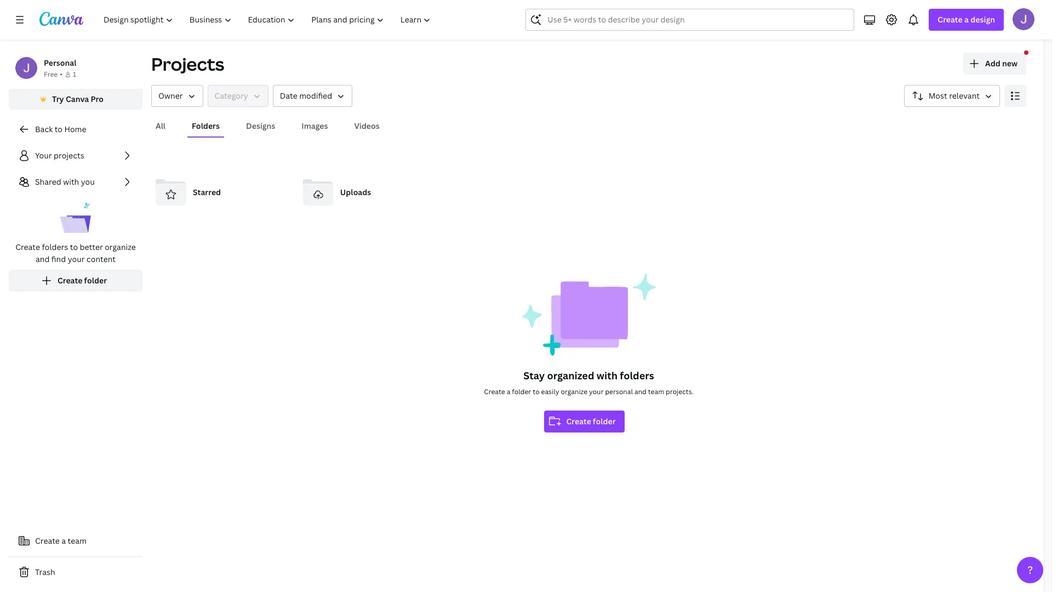 Task type: locate. For each thing, give the bounding box(es) containing it.
your right find
[[68, 254, 85, 264]]

and left find
[[36, 254, 50, 264]]

0 horizontal spatial organize
[[105, 242, 136, 252]]

Search search field
[[548, 9, 833, 30]]

uploads
[[340, 187, 371, 197]]

list containing your projects
[[9, 145, 143, 292]]

0 horizontal spatial a
[[62, 536, 66, 546]]

a for team
[[62, 536, 66, 546]]

create inside stay organized with folders create a folder to easily organize your personal and team projects.
[[484, 387, 505, 396]]

1 horizontal spatial your
[[589, 387, 604, 396]]

1 vertical spatial organize
[[561, 387, 588, 396]]

a
[[965, 14, 969, 25], [507, 387, 511, 396], [62, 536, 66, 546]]

0 horizontal spatial create folder
[[58, 275, 107, 286]]

to right back
[[55, 124, 62, 134]]

relevant
[[950, 90, 980, 101]]

with left 'you'
[[63, 177, 79, 187]]

2 horizontal spatial folder
[[593, 416, 616, 427]]

folder down stay
[[512, 387, 532, 396]]

with inside list
[[63, 177, 79, 187]]

None search field
[[526, 9, 855, 31]]

a inside create a team button
[[62, 536, 66, 546]]

team left projects.
[[649, 387, 665, 396]]

list
[[9, 145, 143, 292]]

1 vertical spatial your
[[589, 387, 604, 396]]

images button
[[297, 116, 333, 137]]

1 vertical spatial and
[[635, 387, 647, 396]]

1 horizontal spatial to
[[70, 242, 78, 252]]

0 horizontal spatial with
[[63, 177, 79, 187]]

all
[[156, 121, 166, 131]]

create inside create folders to better organize and find your content
[[15, 242, 40, 252]]

canva
[[66, 94, 89, 104]]

folder down personal on the bottom of page
[[593, 416, 616, 427]]

folder down 'content'
[[84, 275, 107, 286]]

add
[[986, 58, 1001, 69]]

organize down organized
[[561, 387, 588, 396]]

a inside create a design dropdown button
[[965, 14, 969, 25]]

1 vertical spatial create folder button
[[545, 411, 625, 433]]

1 horizontal spatial a
[[507, 387, 511, 396]]

0 horizontal spatial team
[[68, 536, 87, 546]]

starred
[[193, 187, 221, 197]]

0 horizontal spatial your
[[68, 254, 85, 264]]

with up personal on the bottom of page
[[597, 369, 618, 382]]

free
[[44, 70, 58, 79]]

0 vertical spatial team
[[649, 387, 665, 396]]

0 vertical spatial organize
[[105, 242, 136, 252]]

folders inside stay organized with folders create a folder to easily organize your personal and team projects.
[[620, 369, 655, 382]]

create folder inside list
[[58, 275, 107, 286]]

team inside stay organized with folders create a folder to easily organize your personal and team projects.
[[649, 387, 665, 396]]

folders
[[42, 242, 68, 252], [620, 369, 655, 382]]

you
[[81, 177, 95, 187]]

1 vertical spatial with
[[597, 369, 618, 382]]

create folder down stay organized with folders create a folder to easily organize your personal and team projects.
[[567, 416, 616, 427]]

videos
[[355, 121, 380, 131]]

create
[[938, 14, 963, 25], [15, 242, 40, 252], [58, 275, 82, 286], [484, 387, 505, 396], [567, 416, 592, 427], [35, 536, 60, 546]]

a inside stay organized with folders create a folder to easily organize your personal and team projects.
[[507, 387, 511, 396]]

uploads link
[[299, 173, 437, 212]]

with
[[63, 177, 79, 187], [597, 369, 618, 382]]

and
[[36, 254, 50, 264], [635, 387, 647, 396]]

1 horizontal spatial team
[[649, 387, 665, 396]]

find
[[51, 254, 66, 264]]

2 vertical spatial to
[[533, 387, 540, 396]]

0 horizontal spatial folder
[[84, 275, 107, 286]]

create folder
[[58, 275, 107, 286], [567, 416, 616, 427]]

a for design
[[965, 14, 969, 25]]

your inside create folders to better organize and find your content
[[68, 254, 85, 264]]

1 horizontal spatial folders
[[620, 369, 655, 382]]

trash
[[35, 567, 55, 577]]

1 horizontal spatial with
[[597, 369, 618, 382]]

pro
[[91, 94, 104, 104]]

organize up 'content'
[[105, 242, 136, 252]]

folder
[[84, 275, 107, 286], [512, 387, 532, 396], [593, 416, 616, 427]]

create folder button down find
[[9, 270, 143, 292]]

0 horizontal spatial and
[[36, 254, 50, 264]]

and inside stay organized with folders create a folder to easily organize your personal and team projects.
[[635, 387, 647, 396]]

team
[[649, 387, 665, 396], [68, 536, 87, 546]]

create a team
[[35, 536, 87, 546]]

folders up find
[[42, 242, 68, 252]]

0 vertical spatial create folder
[[58, 275, 107, 286]]

0 vertical spatial create folder button
[[9, 270, 143, 292]]

0 vertical spatial your
[[68, 254, 85, 264]]

2 horizontal spatial to
[[533, 387, 540, 396]]

add new button
[[964, 53, 1027, 75]]

create a design
[[938, 14, 996, 25]]

with inside stay organized with folders create a folder to easily organize your personal and team projects.
[[597, 369, 618, 382]]

1 vertical spatial team
[[68, 536, 87, 546]]

1 horizontal spatial folder
[[512, 387, 532, 396]]

designs button
[[242, 116, 280, 137]]

1 vertical spatial folder
[[512, 387, 532, 396]]

create a design button
[[930, 9, 1005, 31]]

0 vertical spatial to
[[55, 124, 62, 134]]

a left design
[[965, 14, 969, 25]]

a left easily
[[507, 387, 511, 396]]

your inside stay organized with folders create a folder to easily organize your personal and team projects.
[[589, 387, 604, 396]]

category
[[215, 90, 248, 101]]

your left personal on the bottom of page
[[589, 387, 604, 396]]

0 vertical spatial and
[[36, 254, 50, 264]]

folders up personal on the bottom of page
[[620, 369, 655, 382]]

create folder button down stay organized with folders create a folder to easily organize your personal and team projects.
[[545, 411, 625, 433]]

organized
[[548, 369, 595, 382]]

jacob simon image
[[1013, 8, 1035, 30]]

1 horizontal spatial organize
[[561, 387, 588, 396]]

folders button
[[188, 116, 224, 137]]

1 vertical spatial create folder
[[567, 416, 616, 427]]

free •
[[44, 70, 62, 79]]

1 vertical spatial to
[[70, 242, 78, 252]]

your
[[35, 150, 52, 161]]

0 vertical spatial a
[[965, 14, 969, 25]]

and right personal on the bottom of page
[[635, 387, 647, 396]]

a up trash link
[[62, 536, 66, 546]]

0 horizontal spatial create folder button
[[9, 270, 143, 292]]

starred link
[[151, 173, 290, 212]]

to left better
[[70, 242, 78, 252]]

2 vertical spatial a
[[62, 536, 66, 546]]

back to home
[[35, 124, 86, 134]]

trash link
[[9, 562, 143, 583]]

0 vertical spatial folder
[[84, 275, 107, 286]]

team up trash link
[[68, 536, 87, 546]]

date
[[280, 90, 298, 101]]

your
[[68, 254, 85, 264], [589, 387, 604, 396]]

back
[[35, 124, 53, 134]]

1 horizontal spatial create folder
[[567, 416, 616, 427]]

folder for the leftmost create folder button
[[84, 275, 107, 286]]

back to home link
[[9, 118, 143, 140]]

1 vertical spatial folders
[[620, 369, 655, 382]]

folder inside list
[[84, 275, 107, 286]]

1 horizontal spatial and
[[635, 387, 647, 396]]

2 vertical spatial folder
[[593, 416, 616, 427]]

Owner button
[[151, 85, 203, 107]]

create folder button
[[9, 270, 143, 292], [545, 411, 625, 433]]

to inside create folders to better organize and find your content
[[70, 242, 78, 252]]

organize
[[105, 242, 136, 252], [561, 387, 588, 396]]

0 vertical spatial folders
[[42, 242, 68, 252]]

home
[[64, 124, 86, 134]]

0 horizontal spatial folders
[[42, 242, 68, 252]]

2 horizontal spatial a
[[965, 14, 969, 25]]

to
[[55, 124, 62, 134], [70, 242, 78, 252], [533, 387, 540, 396]]

try canva pro
[[52, 94, 104, 104]]

all button
[[151, 116, 170, 137]]

to left easily
[[533, 387, 540, 396]]

your projects link
[[9, 145, 143, 167]]

organize inside create folders to better organize and find your content
[[105, 242, 136, 252]]

create inside create a team button
[[35, 536, 60, 546]]

designs
[[246, 121, 275, 131]]

0 vertical spatial with
[[63, 177, 79, 187]]

folders
[[192, 121, 220, 131]]

create folder down create folders to better organize and find your content
[[58, 275, 107, 286]]

1 vertical spatial a
[[507, 387, 511, 396]]



Task type: vqa. For each thing, say whether or not it's contained in the screenshot.
Date modified button
yes



Task type: describe. For each thing, give the bounding box(es) containing it.
•
[[60, 70, 62, 79]]

create folders to better organize and find your content
[[15, 242, 136, 264]]

organize inside stay organized with folders create a folder to easily organize your personal and team projects.
[[561, 387, 588, 396]]

Date modified button
[[273, 85, 353, 107]]

date modified
[[280, 90, 332, 101]]

personal
[[44, 58, 76, 68]]

shared with you
[[35, 177, 95, 187]]

owner
[[158, 90, 183, 101]]

design
[[971, 14, 996, 25]]

and inside create folders to better organize and find your content
[[36, 254, 50, 264]]

to inside stay organized with folders create a folder to easily organize your personal and team projects.
[[533, 387, 540, 396]]

create folder for the leftmost create folder button
[[58, 275, 107, 286]]

modified
[[299, 90, 332, 101]]

folder for rightmost create folder button
[[593, 416, 616, 427]]

personal
[[606, 387, 633, 396]]

1
[[73, 70, 76, 79]]

1 horizontal spatial create folder button
[[545, 411, 625, 433]]

add new
[[986, 58, 1018, 69]]

shared with you link
[[9, 171, 143, 193]]

easily
[[542, 387, 560, 396]]

create a team button
[[9, 530, 143, 552]]

folder inside stay organized with folders create a folder to easily organize your personal and team projects.
[[512, 387, 532, 396]]

Category button
[[208, 85, 269, 107]]

create inside create a design dropdown button
[[938, 14, 963, 25]]

projects.
[[666, 387, 694, 396]]

create folder for rightmost create folder button
[[567, 416, 616, 427]]

shared
[[35, 177, 61, 187]]

folders inside create folders to better organize and find your content
[[42, 242, 68, 252]]

0 horizontal spatial to
[[55, 124, 62, 134]]

content
[[87, 254, 116, 264]]

most
[[929, 90, 948, 101]]

videos button
[[350, 116, 384, 137]]

top level navigation element
[[97, 9, 441, 31]]

team inside button
[[68, 536, 87, 546]]

projects
[[151, 52, 225, 76]]

your projects
[[35, 150, 84, 161]]

stay
[[524, 369, 545, 382]]

projects
[[54, 150, 84, 161]]

stay organized with folders create a folder to easily organize your personal and team projects.
[[484, 369, 694, 396]]

images
[[302, 121, 328, 131]]

Sort by button
[[905, 85, 1001, 107]]

most relevant
[[929, 90, 980, 101]]

new
[[1003, 58, 1018, 69]]

better
[[80, 242, 103, 252]]

try
[[52, 94, 64, 104]]

try canva pro button
[[9, 89, 143, 110]]



